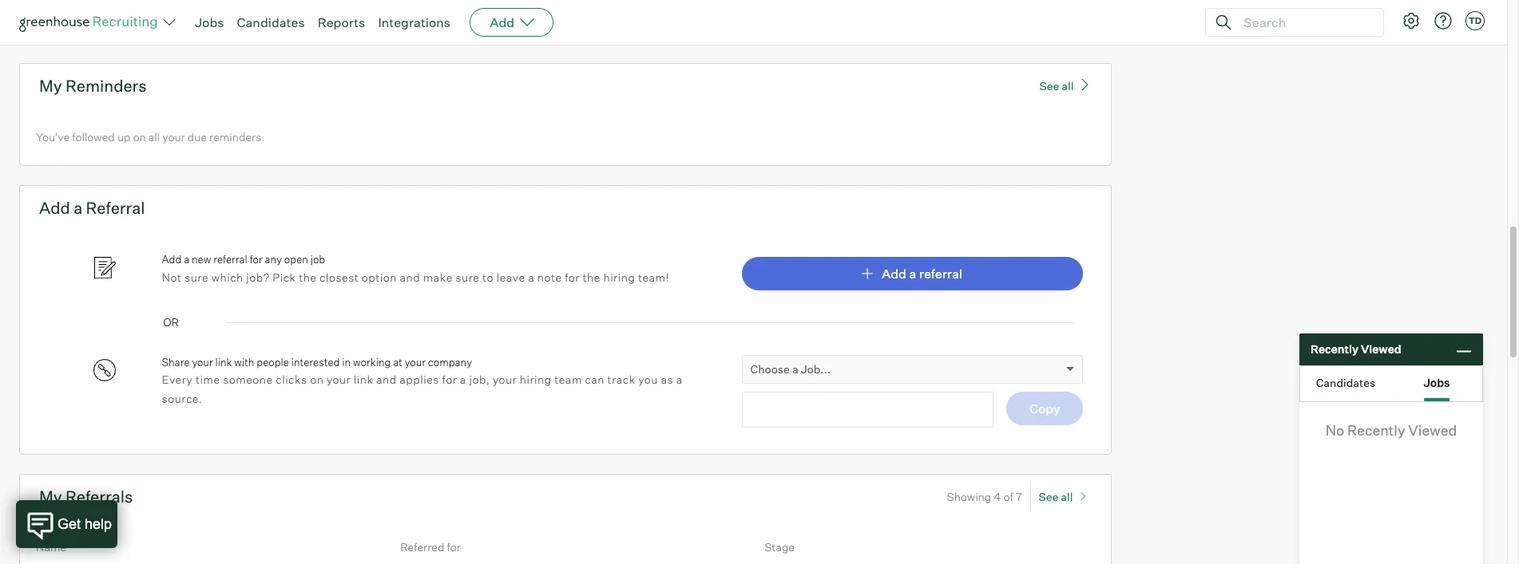 Task type: vqa. For each thing, say whether or not it's contained in the screenshot.
Add a Referral on the top left of page
yes



Task type: locate. For each thing, give the bounding box(es) containing it.
1 the from the left
[[299, 271, 317, 284]]

0 vertical spatial candidates
[[237, 14, 305, 30]]

leave
[[497, 271, 525, 284]]

your right job,
[[493, 373, 517, 387]]

None text field
[[742, 392, 994, 428]]

not
[[162, 271, 182, 284]]

all
[[1062, 79, 1074, 92], [148, 130, 160, 144], [1061, 490, 1073, 504]]

at
[[393, 356, 403, 369]]

job,
[[469, 373, 490, 387]]

job
[[311, 253, 325, 266]]

the right note
[[583, 271, 601, 284]]

see all
[[1040, 79, 1074, 92], [1039, 490, 1073, 504]]

referred for
[[400, 541, 461, 554]]

1 horizontal spatial to
[[483, 271, 494, 284]]

hiring left team
[[520, 373, 552, 387]]

link down working
[[354, 373, 373, 387]]

on right up
[[133, 130, 146, 144]]

my referrals
[[39, 487, 133, 507]]

option
[[362, 271, 397, 284]]

sure
[[185, 271, 209, 284], [456, 271, 480, 284]]

0 horizontal spatial and
[[376, 373, 397, 387]]

make
[[423, 271, 453, 284]]

see
[[1040, 79, 1060, 92], [1039, 490, 1059, 504]]

1 horizontal spatial candidates
[[1317, 376, 1376, 390]]

my left referrals
[[39, 487, 62, 507]]

or
[[163, 315, 179, 329]]

candidates right jobs link
[[237, 14, 305, 30]]

referral
[[86, 198, 145, 218]]

which
[[211, 271, 243, 284]]

0 vertical spatial viewed
[[1361, 343, 1402, 357]]

recently
[[1311, 343, 1359, 357], [1348, 422, 1406, 439]]

sure right make
[[456, 271, 480, 284]]

source.
[[162, 392, 203, 406]]

4
[[994, 490, 1001, 504]]

on
[[133, 130, 146, 144], [310, 373, 324, 387]]

hiring left team! at the left of the page
[[604, 271, 635, 284]]

company
[[428, 356, 472, 369]]

all for topmost see all link
[[1062, 79, 1074, 92]]

hiring inside share your link with people interested in working at your company every time someone clicks on your link and applies for a job, your hiring team can track you as a source.
[[520, 373, 552, 387]]

as
[[661, 373, 674, 387]]

jobs
[[195, 14, 224, 30], [1424, 376, 1451, 390]]

td
[[1469, 15, 1482, 26]]

your
[[163, 130, 185, 144], [192, 356, 213, 369], [405, 356, 426, 369], [327, 373, 351, 387], [493, 373, 517, 387]]

0 horizontal spatial on
[[133, 130, 146, 144]]

reminders.
[[209, 130, 265, 144]]

0 horizontal spatial jobs
[[195, 14, 224, 30]]

jobs link
[[195, 14, 224, 30]]

and down at
[[376, 373, 397, 387]]

1 vertical spatial candidates
[[1317, 376, 1376, 390]]

open
[[284, 253, 308, 266]]

add inside button
[[882, 266, 907, 282]]

1 vertical spatial my
[[39, 487, 62, 507]]

to
[[165, 7, 175, 21], [483, 271, 494, 284]]

0 vertical spatial jobs
[[195, 14, 224, 30]]

people
[[257, 356, 289, 369]]

for
[[250, 253, 263, 266], [565, 271, 580, 284], [442, 373, 457, 387], [447, 541, 461, 554]]

referred
[[400, 541, 445, 554]]

1 vertical spatial and
[[376, 373, 397, 387]]

interested
[[291, 356, 340, 369]]

7
[[1016, 490, 1022, 504]]

0 vertical spatial see
[[1040, 79, 1060, 92]]

candidates down recently viewed
[[1317, 376, 1376, 390]]

1 horizontal spatial hiring
[[604, 271, 635, 284]]

add
[[490, 14, 515, 30], [39, 198, 70, 218], [162, 253, 182, 266], [882, 266, 907, 282]]

0 horizontal spatial the
[[299, 271, 317, 284]]

name
[[36, 541, 66, 554]]

1 vertical spatial all
[[148, 130, 160, 144]]

referral
[[213, 253, 248, 266], [919, 266, 963, 282]]

your right at
[[405, 356, 426, 369]]

1 horizontal spatial link
[[354, 373, 373, 387]]

1 vertical spatial see
[[1039, 490, 1059, 504]]

tab list containing candidates
[[1301, 367, 1483, 402]]

0 horizontal spatial referral
[[213, 253, 248, 266]]

add a referral
[[39, 198, 145, 218]]

you've followed up on all your due reminders.
[[36, 130, 265, 144]]

2 my from the top
[[39, 487, 62, 507]]

2 vertical spatial all
[[1061, 490, 1073, 504]]

up
[[117, 130, 131, 144]]

my for my reminders
[[39, 76, 62, 96]]

0 horizontal spatial sure
[[185, 271, 209, 284]]

0 horizontal spatial candidates
[[237, 14, 305, 30]]

add inside 'add a new referral for any open job not sure which job? pick the closest option and make sure to leave a note for the hiring team!'
[[162, 253, 182, 266]]

1 horizontal spatial viewed
[[1409, 422, 1458, 439]]

to left review.
[[165, 7, 175, 21]]

1 vertical spatial hiring
[[520, 373, 552, 387]]

0 horizontal spatial hiring
[[520, 373, 552, 387]]

1 horizontal spatial referral
[[919, 266, 963, 282]]

working
[[353, 356, 391, 369]]

viewed
[[1361, 343, 1402, 357], [1409, 422, 1458, 439]]

for down company at the bottom of page
[[442, 373, 457, 387]]

reminders
[[65, 76, 147, 96]]

in
[[342, 356, 351, 369]]

applications
[[100, 7, 162, 21]]

showing
[[947, 490, 992, 504]]

1 vertical spatial viewed
[[1409, 422, 1458, 439]]

1 horizontal spatial on
[[310, 373, 324, 387]]

1 my from the top
[[39, 76, 62, 96]]

1 vertical spatial to
[[483, 271, 494, 284]]

choose a job...
[[751, 363, 831, 376]]

0 horizontal spatial viewed
[[1361, 343, 1402, 357]]

a
[[74, 198, 82, 218], [184, 253, 190, 266], [910, 266, 917, 282], [528, 271, 535, 284], [793, 363, 799, 376], [460, 373, 467, 387], [677, 373, 683, 387]]

to left leave
[[483, 271, 494, 284]]

tab list
[[1301, 367, 1483, 402]]

hiring
[[604, 271, 635, 284], [520, 373, 552, 387]]

0 horizontal spatial to
[[165, 7, 175, 21]]

1 vertical spatial jobs
[[1424, 376, 1451, 390]]

td button
[[1463, 8, 1489, 34]]

0 vertical spatial my
[[39, 76, 62, 96]]

a inside button
[[910, 266, 917, 282]]

1 vertical spatial on
[[310, 373, 324, 387]]

and inside share your link with people interested in working at your company every time someone clicks on your link and applies for a job, your hiring team can track you as a source.
[[376, 373, 397, 387]]

and left make
[[400, 271, 420, 284]]

new
[[192, 253, 211, 266]]

and inside 'add a new referral for any open job not sure which job? pick the closest option and make sure to leave a note for the hiring team!'
[[400, 271, 420, 284]]

recently viewed
[[1311, 343, 1402, 357]]

to inside 'add a new referral for any open job not sure which job? pick the closest option and make sure to leave a note for the hiring team!'
[[483, 271, 494, 284]]

your left due
[[163, 130, 185, 144]]

0 vertical spatial and
[[400, 271, 420, 284]]

and
[[400, 271, 420, 284], [376, 373, 397, 387]]

add inside popup button
[[490, 14, 515, 30]]

1 horizontal spatial the
[[583, 271, 601, 284]]

Search text field
[[1240, 11, 1370, 34]]

0 vertical spatial link
[[215, 356, 232, 369]]

have
[[58, 7, 82, 21]]

jobs up no recently viewed
[[1424, 376, 1451, 390]]

link left with
[[215, 356, 232, 369]]

for inside share your link with people interested in working at your company every time someone clicks on your link and applies for a job, your hiring team can track you as a source.
[[442, 373, 457, 387]]

td button
[[1466, 11, 1485, 30]]

my
[[39, 76, 62, 96], [39, 487, 62, 507]]

jobs left 'candidates' link
[[195, 14, 224, 30]]

candidates link
[[237, 14, 305, 30]]

2 the from the left
[[583, 271, 601, 284]]

0 vertical spatial all
[[1062, 79, 1074, 92]]

no recently viewed
[[1326, 422, 1458, 439]]

you
[[639, 373, 658, 387]]

your up time
[[192, 356, 213, 369]]

on down interested
[[310, 373, 324, 387]]

1 horizontal spatial and
[[400, 271, 420, 284]]

greenhouse recruiting image
[[19, 13, 163, 32]]

link
[[215, 356, 232, 369], [354, 373, 373, 387]]

sure down new
[[185, 271, 209, 284]]

the down job
[[299, 271, 317, 284]]

0 vertical spatial hiring
[[604, 271, 635, 284]]

referrals
[[65, 487, 133, 507]]

can
[[585, 373, 605, 387]]

you
[[36, 7, 55, 21]]

0 vertical spatial to
[[165, 7, 175, 21]]

see all link
[[1040, 76, 1093, 92], [1039, 483, 1093, 511]]

1 horizontal spatial jobs
[[1424, 376, 1451, 390]]

the
[[299, 271, 317, 284], [583, 271, 601, 284]]

with
[[234, 356, 254, 369]]

closest
[[320, 271, 359, 284]]

my up you've
[[39, 76, 62, 96]]

1 horizontal spatial sure
[[456, 271, 480, 284]]



Task type: describe. For each thing, give the bounding box(es) containing it.
my for my referrals
[[39, 487, 62, 507]]

note
[[538, 271, 562, 284]]

add for add a referral
[[39, 198, 70, 218]]

you have no applications to review.
[[36, 7, 214, 21]]

job...
[[801, 363, 831, 376]]

clicks
[[276, 373, 307, 387]]

job?
[[246, 271, 270, 284]]

track
[[608, 373, 636, 387]]

0 vertical spatial recently
[[1311, 343, 1359, 357]]

team
[[555, 373, 582, 387]]

time
[[196, 373, 220, 387]]

integrations
[[378, 14, 451, 30]]

someone
[[223, 373, 273, 387]]

0 vertical spatial see all link
[[1040, 76, 1093, 92]]

no
[[84, 7, 97, 21]]

1 vertical spatial link
[[354, 373, 373, 387]]

reports link
[[318, 14, 365, 30]]

for left any
[[250, 253, 263, 266]]

share
[[162, 356, 190, 369]]

add a referral
[[882, 266, 963, 282]]

you've
[[36, 130, 70, 144]]

every
[[162, 373, 193, 387]]

review.
[[178, 7, 214, 21]]

pick
[[273, 271, 296, 284]]

showing 4 of 7
[[947, 490, 1022, 504]]

followed
[[72, 130, 115, 144]]

0 vertical spatial on
[[133, 130, 146, 144]]

add button
[[470, 8, 554, 37]]

add for add a new referral for any open job not sure which job? pick the closest option and make sure to leave a note for the hiring team!
[[162, 253, 182, 266]]

referral inside 'add a new referral for any open job not sure which job? pick the closest option and make sure to leave a note for the hiring team!'
[[213, 253, 248, 266]]

team!
[[638, 271, 670, 284]]

share your link with people interested in working at your company every time someone clicks on your link and applies for a job, your hiring team can track you as a source.
[[162, 356, 683, 406]]

0 vertical spatial see all
[[1040, 79, 1074, 92]]

hiring inside 'add a new referral for any open job not sure which job? pick the closest option and make sure to leave a note for the hiring team!'
[[604, 271, 635, 284]]

choose
[[751, 363, 790, 376]]

add a new referral for any open job not sure which job? pick the closest option and make sure to leave a note for the hiring team!
[[162, 253, 670, 284]]

jobs inside tab list
[[1424, 376, 1451, 390]]

of
[[1004, 490, 1014, 504]]

your down in at left bottom
[[327, 373, 351, 387]]

my reminders
[[39, 76, 147, 96]]

no
[[1326, 422, 1345, 439]]

configure image
[[1402, 11, 1421, 30]]

stage
[[765, 541, 795, 554]]

any
[[265, 253, 282, 266]]

all for bottommost see all link
[[1061, 490, 1073, 504]]

for right referred
[[447, 541, 461, 554]]

1 vertical spatial see all
[[1039, 490, 1073, 504]]

due
[[188, 130, 207, 144]]

1 vertical spatial recently
[[1348, 422, 1406, 439]]

for right note
[[565, 271, 580, 284]]

1 sure from the left
[[185, 271, 209, 284]]

referral inside button
[[919, 266, 963, 282]]

1 vertical spatial see all link
[[1039, 483, 1093, 511]]

applies
[[400, 373, 439, 387]]

reports
[[318, 14, 365, 30]]

integrations link
[[378, 14, 451, 30]]

add a referral button
[[742, 257, 1084, 291]]

on inside share your link with people interested in working at your company every time someone clicks on your link and applies for a job, your hiring team can track you as a source.
[[310, 373, 324, 387]]

add for add a referral
[[882, 266, 907, 282]]

2 sure from the left
[[456, 271, 480, 284]]

0 horizontal spatial link
[[215, 356, 232, 369]]

add a referral link
[[742, 257, 1084, 291]]

add for add
[[490, 14, 515, 30]]



